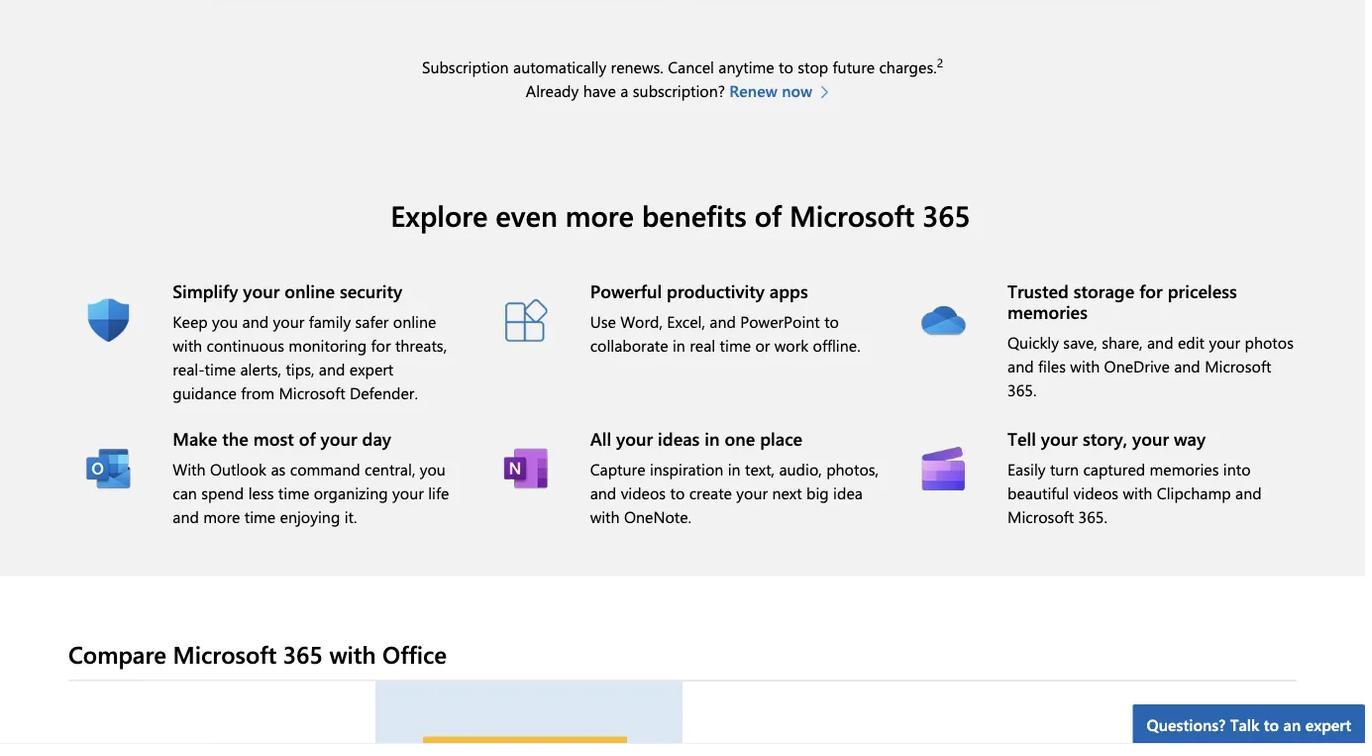 Task type: describe. For each thing, give the bounding box(es) containing it.
to inside subscription automatically renews. cancel anytime to stop future charges. 2 already have a subscription? renew now
[[779, 56, 794, 78]]

and left edit
[[1148, 332, 1174, 353]]

from
[[241, 382, 275, 403]]

as
[[271, 459, 286, 480]]

time down 'as'
[[278, 482, 310, 504]]

automatically
[[513, 56, 607, 78]]

command
[[290, 459, 360, 480]]

your left way at the right of the page
[[1133, 427, 1170, 451]]

continuous
[[207, 334, 284, 355]]

work
[[775, 334, 809, 355]]

security
[[340, 279, 403, 302]]

0 vertical spatial of
[[755, 195, 782, 234]]

time inside simplify your online security keep you and your family safer online with continuous monitoring for threats, real-time alerts, tips, and expert guidance from microsoft defender.
[[205, 358, 236, 379]]

365. inside 'tell your story, your way easily turn captured memories into beautiful videos with clipchamp and microsoft 365.'
[[1079, 506, 1108, 527]]

office
[[383, 638, 447, 670]]

future
[[833, 56, 875, 78]]

cancel
[[668, 56, 715, 78]]

videos inside all your ideas in one place capture inspiration in text, audio, photos, and videos to create your next big idea with onenote.
[[621, 482, 666, 504]]

your up "command"
[[321, 427, 357, 451]]

edit
[[1178, 332, 1205, 353]]

questions?
[[1147, 714, 1226, 735]]

story,
[[1083, 427, 1128, 451]]

safer
[[355, 310, 389, 332]]

microsoft inside trusted storage for priceless memories quickly save, share, and edit your photos and files with onedrive and microsoft 365.
[[1205, 356, 1272, 377]]

offline.
[[813, 334, 861, 355]]

to inside all your ideas in one place capture inspiration in text, audio, photos, and videos to create your next big idea with onenote.
[[671, 482, 685, 504]]

subscription
[[422, 56, 509, 78]]

photos,
[[827, 459, 879, 480]]

keep
[[173, 310, 208, 332]]

save,
[[1064, 332, 1098, 353]]

inspiration
[[650, 459, 724, 480]]

or
[[756, 334, 770, 355]]

2
[[937, 55, 944, 71]]

photos
[[1245, 332, 1294, 353]]

audio,
[[779, 459, 822, 480]]

your up turn
[[1042, 427, 1078, 451]]

one
[[725, 427, 756, 451]]

microsoft inside 'tell your story, your way easily turn captured memories into beautiful videos with clipchamp and microsoft 365.'
[[1008, 506, 1075, 527]]

memories inside 'tell your story, your way easily turn captured memories into beautiful videos with clipchamp and microsoft 365.'
[[1150, 459, 1220, 480]]

explore even more benefits of microsoft 365
[[391, 195, 975, 234]]

more inside make the most of your day with outlook as command central, you can spend less time organizing your life and more time enjoying it.
[[203, 506, 240, 527]]

time inside powerful productivity apps use word, excel, and powerpoint to collaborate in real time or work offline.
[[720, 334, 751, 355]]

the
[[222, 427, 249, 451]]

day
[[362, 427, 391, 451]]

defender.
[[350, 382, 418, 403]]

tips,
[[286, 358, 315, 379]]

alerts,
[[240, 358, 282, 379]]

to inside powerful productivity apps use word, excel, and powerpoint to collaborate in real time or work offline.
[[825, 310, 839, 332]]

0 vertical spatial online
[[285, 279, 335, 302]]

0 vertical spatial more
[[566, 195, 634, 234]]

your right all
[[617, 427, 653, 451]]

and up continuous in the left of the page
[[242, 310, 269, 332]]

create
[[690, 482, 732, 504]]

most
[[253, 427, 294, 451]]

simplify
[[173, 279, 238, 302]]

it.
[[345, 506, 357, 527]]

beautiful
[[1008, 482, 1070, 504]]

onenote.
[[624, 506, 692, 527]]

text,
[[745, 459, 775, 480]]

with inside simplify your online security keep you and your family safer online with continuous monitoring for threats, real-time alerts, tips, and expert guidance from microsoft defender.
[[173, 334, 202, 355]]

of inside make the most of your day with outlook as command central, you can spend less time organizing your life and more time enjoying it.
[[299, 427, 316, 451]]

subscription?
[[633, 80, 726, 101]]

expert inside simplify your online security keep you and your family safer online with continuous monitoring for threats, real-time alerts, tips, and expert guidance from microsoft defender.
[[350, 358, 394, 379]]

videos inside 'tell your story, your way easily turn captured memories into beautiful videos with clipchamp and microsoft 365.'
[[1074, 482, 1119, 504]]

powerpoint
[[741, 310, 820, 332]]

quickly
[[1008, 332, 1060, 353]]

charges.
[[880, 56, 937, 78]]

idea
[[834, 482, 863, 504]]

and down edit
[[1175, 356, 1201, 377]]

trusted storage for priceless memories quickly save, share, and edit your photos and files with onedrive and microsoft 365.
[[1008, 279, 1294, 401]]

questions? talk to an expert button
[[1134, 705, 1366, 744]]

with inside 'tell your story, your way easily turn captured memories into beautiful videos with clipchamp and microsoft 365.'
[[1123, 482, 1153, 504]]

already
[[526, 80, 579, 101]]

onedrive
[[1105, 356, 1170, 377]]

outlook
[[210, 459, 267, 480]]

big
[[807, 482, 829, 504]]

tell your story, your way easily turn captured memories into beautiful videos with clipchamp and microsoft 365.
[[1008, 427, 1262, 527]]

make the most of your day with outlook as command central, you can spend less time organizing your life and more time enjoying it.
[[173, 427, 449, 527]]

all
[[590, 427, 612, 451]]

subscription automatically renews. cancel anytime to stop future charges. 2 already have a subscription? renew now
[[422, 55, 944, 101]]

anytime
[[719, 56, 775, 78]]

real-
[[173, 358, 205, 379]]

all your ideas in one place capture inspiration in text, audio, photos, and videos to create your next big idea with onenote.
[[590, 427, 879, 527]]

renews.
[[611, 56, 664, 78]]

your right simplify
[[243, 279, 280, 302]]



Task type: locate. For each thing, give the bounding box(es) containing it.
with left 'office'
[[329, 638, 376, 670]]

simplify your online security keep you and your family safer online with continuous monitoring for threats, real-time alerts, tips, and expert guidance from microsoft defender.
[[173, 279, 447, 403]]

1 vertical spatial you
[[420, 459, 446, 480]]

renew
[[730, 80, 778, 101]]

organizing
[[314, 482, 388, 504]]

powerful
[[590, 279, 662, 302]]

0 horizontal spatial of
[[299, 427, 316, 451]]

your inside trusted storage for priceless memories quickly save, share, and edit your photos and files with onedrive and microsoft 365.
[[1210, 332, 1241, 353]]

your
[[243, 279, 280, 302], [273, 310, 305, 332], [1210, 332, 1241, 353], [321, 427, 357, 451], [617, 427, 653, 451], [1042, 427, 1078, 451], [1133, 427, 1170, 451], [393, 482, 424, 504], [737, 482, 768, 504]]

1 horizontal spatial you
[[420, 459, 446, 480]]

powerful productivity apps use word, excel, and powerpoint to collaborate in real time or work offline.
[[590, 279, 865, 355]]

for right storage
[[1140, 279, 1163, 302]]

0 horizontal spatial online
[[285, 279, 335, 302]]

into
[[1224, 459, 1251, 480]]

spend
[[201, 482, 244, 504]]

expert
[[350, 358, 394, 379], [1306, 714, 1352, 735]]

more down spend
[[203, 506, 240, 527]]

turn
[[1051, 459, 1079, 480]]

an
[[1284, 714, 1302, 735]]

productivity
[[667, 279, 765, 302]]

0 horizontal spatial 365
[[283, 638, 323, 670]]

stop
[[798, 56, 829, 78]]

expert right an
[[1306, 714, 1352, 735]]

0 vertical spatial 365
[[923, 195, 971, 234]]

to up renew now link
[[779, 56, 794, 78]]

enjoying
[[280, 506, 340, 527]]

for down safer
[[371, 334, 391, 355]]

2 vertical spatial in
[[728, 459, 741, 480]]

0 vertical spatial expert
[[350, 358, 394, 379]]

real
[[690, 334, 716, 355]]

365
[[923, 195, 971, 234], [283, 638, 323, 670]]

expert inside dropdown button
[[1306, 714, 1352, 735]]

in left text,
[[728, 459, 741, 480]]

and up real
[[710, 310, 736, 332]]

0 horizontal spatial you
[[212, 310, 238, 332]]

microsoft inside simplify your online security keep you and your family safer online with continuous monitoring for threats, real-time alerts, tips, and expert guidance from microsoft defender.
[[279, 382, 346, 403]]

365. inside trusted storage for priceless memories quickly save, share, and edit your photos and files with onedrive and microsoft 365.
[[1008, 379, 1037, 401]]

share,
[[1102, 332, 1143, 353]]

with
[[173, 334, 202, 355], [1071, 356, 1100, 377], [1123, 482, 1153, 504], [590, 506, 620, 527], [329, 638, 376, 670]]

with down the captured
[[1123, 482, 1153, 504]]

less
[[248, 482, 274, 504]]

easily
[[1008, 459, 1046, 480]]

time
[[720, 334, 751, 355], [205, 358, 236, 379], [278, 482, 310, 504], [245, 506, 276, 527]]

central,
[[365, 459, 416, 480]]

in left real
[[673, 334, 686, 355]]

your down text,
[[737, 482, 768, 504]]

storage
[[1074, 279, 1135, 302]]

your left family
[[273, 310, 305, 332]]

life
[[428, 482, 449, 504]]

time up guidance
[[205, 358, 236, 379]]

1 horizontal spatial for
[[1140, 279, 1163, 302]]

for inside trusted storage for priceless memories quickly save, share, and edit your photos and files with onedrive and microsoft 365.
[[1140, 279, 1163, 302]]

way
[[1175, 427, 1206, 451]]

compare
[[68, 638, 167, 670]]

2 videos from the left
[[1074, 482, 1119, 504]]

you inside make the most of your day with outlook as command central, you can spend less time organizing your life and more time enjoying it.
[[420, 459, 446, 480]]

0 horizontal spatial memories
[[1008, 300, 1088, 324]]

online
[[285, 279, 335, 302], [393, 310, 436, 332]]

with up real-
[[173, 334, 202, 355]]

to up offline.
[[825, 310, 839, 332]]

0 vertical spatial you
[[212, 310, 238, 332]]

in left one
[[705, 427, 720, 451]]

to inside dropdown button
[[1265, 714, 1280, 735]]

you up "life"
[[420, 459, 446, 480]]

excel,
[[667, 310, 706, 332]]

make
[[173, 427, 217, 451]]

family
[[309, 310, 351, 332]]

talk
[[1231, 714, 1260, 735]]

1 vertical spatial expert
[[1306, 714, 1352, 735]]

and inside powerful productivity apps use word, excel, and powerpoint to collaborate in real time or work offline.
[[710, 310, 736, 332]]

tell
[[1008, 427, 1037, 451]]

0 horizontal spatial for
[[371, 334, 391, 355]]

of right most
[[299, 427, 316, 451]]

1 vertical spatial for
[[371, 334, 391, 355]]

memories
[[1008, 300, 1088, 324], [1150, 459, 1220, 480]]

in
[[673, 334, 686, 355], [705, 427, 720, 451], [728, 459, 741, 480]]

files
[[1039, 356, 1066, 377]]

captured
[[1084, 459, 1146, 480]]

more right even
[[566, 195, 634, 234]]

questions? talk to an expert
[[1147, 714, 1352, 735]]

to
[[779, 56, 794, 78], [825, 310, 839, 332], [671, 482, 685, 504], [1265, 714, 1280, 735]]

time left or
[[720, 334, 751, 355]]

0 vertical spatial memories
[[1008, 300, 1088, 324]]

memories inside trusted storage for priceless memories quickly save, share, and edit your photos and files with onedrive and microsoft 365.
[[1008, 300, 1088, 324]]

with inside all your ideas in one place capture inspiration in text, audio, photos, and videos to create your next big idea with onenote.
[[590, 506, 620, 527]]

capture
[[590, 459, 646, 480]]

and down can
[[173, 506, 199, 527]]

explore
[[391, 195, 488, 234]]

1 horizontal spatial expert
[[1306, 714, 1352, 735]]

0 horizontal spatial videos
[[621, 482, 666, 504]]

365. up the tell at the bottom right
[[1008, 379, 1037, 401]]

for inside simplify your online security keep you and your family safer online with continuous monitoring for threats, real-time alerts, tips, and expert guidance from microsoft defender.
[[371, 334, 391, 355]]

0 vertical spatial in
[[673, 334, 686, 355]]

ideas
[[658, 427, 700, 451]]

1 horizontal spatial of
[[755, 195, 782, 234]]

a
[[621, 80, 629, 101]]

guidance
[[173, 382, 237, 403]]

videos down the captured
[[1074, 482, 1119, 504]]

1 vertical spatial in
[[705, 427, 720, 451]]

your down the central,
[[393, 482, 424, 504]]

more
[[566, 195, 634, 234], [203, 506, 240, 527]]

now
[[782, 80, 813, 101]]

monitoring
[[289, 334, 367, 355]]

365. down the captured
[[1079, 506, 1108, 527]]

place
[[760, 427, 803, 451]]

microsoft
[[790, 195, 915, 234], [1205, 356, 1272, 377], [279, 382, 346, 403], [1008, 506, 1075, 527], [173, 638, 277, 670]]

0 horizontal spatial expert
[[350, 358, 394, 379]]

1 vertical spatial 365.
[[1079, 506, 1108, 527]]

you
[[212, 310, 238, 332], [420, 459, 446, 480]]

videos
[[621, 482, 666, 504], [1074, 482, 1119, 504]]

collaborate
[[590, 334, 669, 355]]

0 horizontal spatial more
[[203, 506, 240, 527]]

1 vertical spatial of
[[299, 427, 316, 451]]

to left an
[[1265, 714, 1280, 735]]

to down inspiration
[[671, 482, 685, 504]]

your right edit
[[1210, 332, 1241, 353]]

compare microsoft 365 with office
[[68, 638, 447, 670]]

you inside simplify your online security keep you and your family safer online with continuous monitoring for threats, real-time alerts, tips, and expert guidance from microsoft defender.
[[212, 310, 238, 332]]

online up threats,
[[393, 310, 436, 332]]

0 horizontal spatial 365.
[[1008, 379, 1037, 401]]

you up continuous in the left of the page
[[212, 310, 238, 332]]

1 videos from the left
[[621, 482, 666, 504]]

1 horizontal spatial 365
[[923, 195, 971, 234]]

and down capture at the bottom left of page
[[590, 482, 617, 504]]

and down quickly
[[1008, 356, 1034, 377]]

of right benefits
[[755, 195, 782, 234]]

1 horizontal spatial videos
[[1074, 482, 1119, 504]]

time down less
[[245, 506, 276, 527]]

renew now link
[[730, 79, 840, 103]]

have
[[583, 80, 616, 101]]

priceless
[[1168, 279, 1238, 302]]

and
[[242, 310, 269, 332], [710, 310, 736, 332], [1148, 332, 1174, 353], [1008, 356, 1034, 377], [1175, 356, 1201, 377], [319, 358, 345, 379], [590, 482, 617, 504], [173, 506, 199, 527]]

clipchamp and
[[1157, 482, 1262, 504]]

memories up quickly
[[1008, 300, 1088, 324]]

benefits
[[642, 195, 747, 234]]

1 vertical spatial 365
[[283, 638, 323, 670]]

with
[[173, 459, 206, 480]]

expert up "defender."
[[350, 358, 394, 379]]

1 vertical spatial online
[[393, 310, 436, 332]]

word,
[[621, 310, 663, 332]]

even
[[496, 195, 558, 234]]

and inside make the most of your day with outlook as command central, you can spend less time organizing your life and more time enjoying it.
[[173, 506, 199, 527]]

1 horizontal spatial in
[[705, 427, 720, 451]]

in inside powerful productivity apps use word, excel, and powerpoint to collaborate in real time or work offline.
[[673, 334, 686, 355]]

0 vertical spatial for
[[1140, 279, 1163, 302]]

1 vertical spatial more
[[203, 506, 240, 527]]

1 horizontal spatial memories
[[1150, 459, 1220, 480]]

with down capture at the bottom left of page
[[590, 506, 620, 527]]

0 vertical spatial 365.
[[1008, 379, 1037, 401]]

and inside all your ideas in one place capture inspiration in text, audio, photos, and videos to create your next big idea with onenote.
[[590, 482, 617, 504]]

with down save,
[[1071, 356, 1100, 377]]

1 horizontal spatial online
[[393, 310, 436, 332]]

1 horizontal spatial more
[[566, 195, 634, 234]]

online up family
[[285, 279, 335, 302]]

and down monitoring
[[319, 358, 345, 379]]

apps
[[770, 279, 808, 302]]

1 vertical spatial memories
[[1150, 459, 1220, 480]]

memories down way at the right of the page
[[1150, 459, 1220, 480]]

with inside trusted storage for priceless memories quickly save, share, and edit your photos and files with onedrive and microsoft 365.
[[1071, 356, 1100, 377]]

trusted
[[1008, 279, 1069, 302]]

2 horizontal spatial in
[[728, 459, 741, 480]]

threats,
[[395, 334, 447, 355]]

0 horizontal spatial in
[[673, 334, 686, 355]]

365.
[[1008, 379, 1037, 401], [1079, 506, 1108, 527]]

1 horizontal spatial 365.
[[1079, 506, 1108, 527]]

videos up onenote.
[[621, 482, 666, 504]]

use
[[590, 310, 616, 332]]

next
[[773, 482, 802, 504]]



Task type: vqa. For each thing, say whether or not it's contained in the screenshot.


